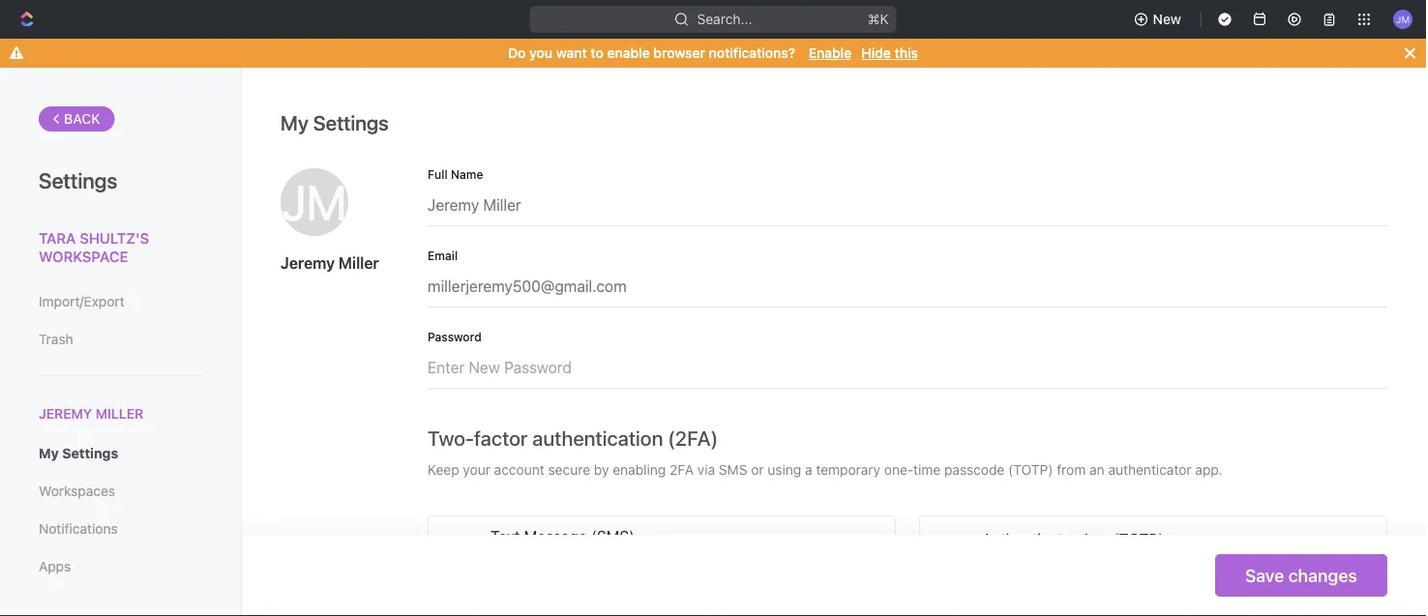 Task type: locate. For each thing, give the bounding box(es) containing it.
from
[[1057, 462, 1086, 478]]

time for account
[[914, 462, 941, 478]]

1 vertical spatial my settings
[[39, 446, 118, 462]]

save changes button
[[1216, 555, 1388, 597]]

notifications
[[39, 521, 118, 537]]

1 horizontal spatial my
[[281, 111, 309, 135]]

1 vertical spatial passcode
[[1226, 555, 1279, 568]]

passcode left the each
[[1226, 555, 1279, 568]]

full
[[428, 167, 448, 181]]

apps
[[39, 559, 71, 575]]

Enter Username text field
[[428, 180, 1388, 226]]

0 vertical spatial you
[[530, 45, 553, 61]]

0 horizontal spatial jeremy miller
[[39, 406, 144, 422]]

1 horizontal spatial a
[[1104, 555, 1111, 568]]

0 horizontal spatial my
[[39, 446, 59, 462]]

new
[[1153, 11, 1182, 27]]

to right app
[[1047, 555, 1058, 568]]

settings
[[313, 111, 389, 135], [39, 167, 118, 193], [62, 446, 118, 462]]

time
[[914, 462, 941, 478], [1199, 555, 1223, 568], [982, 566, 1006, 580]]

jm
[[1396, 13, 1410, 24], [282, 174, 347, 231]]

settings element
[[0, 68, 242, 617]]

passcode up authenticator
[[945, 462, 1005, 478]]

1 horizontal spatial jm
[[1396, 13, 1410, 24]]

1 horizontal spatial passcode
[[1226, 555, 1279, 568]]

0 vertical spatial miller
[[339, 254, 379, 272]]

1 vertical spatial one-
[[1174, 555, 1199, 568]]

a right using at right bottom
[[805, 462, 813, 478]]

0 horizontal spatial temporary
[[816, 462, 881, 478]]

my settings inside settings "element"
[[39, 446, 118, 462]]

temporary inside 'authenticator app (totp) use an app to receive a temporary one-time passcode each time you log in.'
[[1114, 555, 1170, 568]]

jeremy miller
[[281, 254, 379, 272], [39, 406, 144, 422]]

jeremy
[[281, 254, 335, 272], [39, 406, 92, 422]]

a down app
[[1104, 555, 1111, 568]]

miller inside settings "element"
[[96, 406, 144, 422]]

temporary
[[816, 462, 881, 478], [1114, 555, 1170, 568]]

hide
[[862, 45, 891, 61]]

0 vertical spatial my
[[281, 111, 309, 135]]

0 horizontal spatial jm
[[282, 174, 347, 231]]

to
[[591, 45, 604, 61], [1047, 555, 1058, 568]]

this
[[895, 45, 918, 61]]

secure
[[548, 462, 590, 478]]

1 horizontal spatial jeremy miller
[[281, 254, 379, 272]]

account
[[494, 462, 545, 478]]

enable
[[607, 45, 650, 61]]

1 horizontal spatial temporary
[[1114, 555, 1170, 568]]

app
[[1023, 555, 1044, 568]]

1 vertical spatial you
[[1009, 566, 1029, 580]]

to right want
[[591, 45, 604, 61]]

trash
[[39, 331, 73, 347]]

(2fa)
[[668, 426, 718, 450]]

1 vertical spatial (totp)
[[1114, 531, 1164, 549]]

1 vertical spatial settings
[[39, 167, 118, 193]]

1 horizontal spatial miller
[[339, 254, 379, 272]]

save
[[1246, 565, 1285, 586]]

trash link
[[39, 323, 202, 356]]

(totp) left "from"
[[1009, 462, 1054, 478]]

temporary right receive
[[1114, 555, 1170, 568]]

use
[[982, 555, 1004, 568]]

0 vertical spatial a
[[805, 462, 813, 478]]

passcode
[[945, 462, 1005, 478], [1226, 555, 1279, 568]]

password
[[428, 330, 482, 344]]

an right "from"
[[1090, 462, 1105, 478]]

1 horizontal spatial time
[[982, 566, 1006, 580]]

you inside 'authenticator app (totp) use an app to receive a temporary one-time passcode each time you log in.'
[[1009, 566, 1029, 580]]

0 horizontal spatial passcode
[[945, 462, 1005, 478]]

1 vertical spatial a
[[1104, 555, 1111, 568]]

0 horizontal spatial miller
[[96, 406, 144, 422]]

0 horizontal spatial my settings
[[39, 446, 118, 462]]

back link
[[39, 106, 115, 132]]

my settings
[[281, 111, 389, 135], [39, 446, 118, 462]]

1 vertical spatial miller
[[96, 406, 144, 422]]

tara
[[39, 229, 76, 246]]

my settings link
[[39, 438, 202, 471]]

1 vertical spatial to
[[1047, 555, 1058, 568]]

0 vertical spatial jm
[[1396, 13, 1410, 24]]

0 horizontal spatial you
[[530, 45, 553, 61]]

(totp)
[[1009, 462, 1054, 478], [1114, 531, 1164, 549]]

an left app
[[1007, 555, 1020, 568]]

do
[[508, 45, 526, 61]]

keep your account secure by enabling 2fa via sms or using a temporary one-time passcode (totp) from an authenticator app.
[[428, 462, 1223, 478]]

(totp) inside 'authenticator app (totp) use an app to receive a temporary one-time passcode each time you log in.'
[[1114, 531, 1164, 549]]

1 horizontal spatial an
[[1090, 462, 1105, 478]]

0 vertical spatial one-
[[885, 462, 914, 478]]

workspace
[[39, 248, 128, 265]]

temporary right using at right bottom
[[816, 462, 881, 478]]

1 vertical spatial an
[[1007, 555, 1020, 568]]

0 vertical spatial my settings
[[281, 111, 389, 135]]

0 vertical spatial an
[[1090, 462, 1105, 478]]

or
[[751, 462, 764, 478]]

1 vertical spatial jeremy miller
[[39, 406, 144, 422]]

1 vertical spatial my
[[39, 446, 59, 462]]

1 horizontal spatial you
[[1009, 566, 1029, 580]]

1 horizontal spatial one-
[[1174, 555, 1199, 568]]

a
[[805, 462, 813, 478], [1104, 555, 1111, 568]]

my
[[281, 111, 309, 135], [39, 446, 59, 462]]

0 vertical spatial jeremy
[[281, 254, 335, 272]]

0 vertical spatial (totp)
[[1009, 462, 1054, 478]]

0 horizontal spatial jeremy
[[39, 406, 92, 422]]

miller left email
[[339, 254, 379, 272]]

using
[[768, 462, 802, 478]]

two-
[[428, 426, 474, 450]]

factor
[[474, 426, 528, 450]]

to inside 'authenticator app (totp) use an app to receive a temporary one-time passcode each time you log in.'
[[1047, 555, 1058, 568]]

1 horizontal spatial to
[[1047, 555, 1058, 568]]

you left 'log'
[[1009, 566, 1029, 580]]

miller up my settings link
[[96, 406, 144, 422]]

0 horizontal spatial (totp)
[[1009, 462, 1054, 478]]

0 vertical spatial temporary
[[816, 462, 881, 478]]

notifications link
[[39, 513, 202, 546]]

1 vertical spatial jeremy
[[39, 406, 92, 422]]

apps link
[[39, 551, 202, 584]]

one-
[[885, 462, 914, 478], [1174, 555, 1199, 568]]

authentication
[[533, 426, 663, 450]]

(totp) right app
[[1114, 531, 1164, 549]]

an
[[1090, 462, 1105, 478], [1007, 555, 1020, 568]]

a inside 'authenticator app (totp) use an app to receive a temporary one-time passcode each time you log in.'
[[1104, 555, 1111, 568]]

back
[[64, 111, 100, 127]]

1 vertical spatial temporary
[[1114, 555, 1170, 568]]

jm button
[[1388, 4, 1419, 35]]

0 horizontal spatial to
[[591, 45, 604, 61]]

0 horizontal spatial time
[[914, 462, 941, 478]]

0 horizontal spatial one-
[[885, 462, 914, 478]]

you
[[530, 45, 553, 61], [1009, 566, 1029, 580]]

miller
[[339, 254, 379, 272], [96, 406, 144, 422]]

changes
[[1289, 565, 1358, 586]]

1 horizontal spatial (totp)
[[1114, 531, 1164, 549]]

time for (totp)
[[982, 566, 1006, 580]]

⌘k
[[868, 11, 889, 27]]

authenticator
[[1109, 462, 1192, 478]]

you right do
[[530, 45, 553, 61]]

0 horizontal spatial an
[[1007, 555, 1020, 568]]

jeremy inside settings "element"
[[39, 406, 92, 422]]



Task type: vqa. For each thing, say whether or not it's contained in the screenshot.
YOU CREATED THIS TASK
no



Task type: describe. For each thing, give the bounding box(es) containing it.
app
[[1081, 531, 1110, 549]]

2 vertical spatial settings
[[62, 446, 118, 462]]

log
[[1032, 566, 1049, 580]]

message
[[524, 527, 587, 546]]

text message (sms)
[[491, 527, 635, 546]]

enabling
[[613, 462, 666, 478]]

in.
[[1053, 566, 1066, 580]]

enable
[[809, 45, 852, 61]]

search...
[[697, 11, 753, 27]]

jeremy miller inside settings "element"
[[39, 406, 144, 422]]

my inside settings "element"
[[39, 446, 59, 462]]

an inside 'authenticator app (totp) use an app to receive a temporary one-time passcode each time you log in.'
[[1007, 555, 1020, 568]]

Enter New Password field
[[428, 343, 1388, 388]]

do you want to enable browser notifications? enable hide this
[[508, 45, 918, 61]]

tara shultz's workspace
[[39, 229, 149, 265]]

notifications?
[[709, 45, 796, 61]]

each
[[1282, 555, 1309, 568]]

authenticator app (totp) use an app to receive a temporary one-time passcode each time you log in.
[[982, 531, 1309, 580]]

1 horizontal spatial my settings
[[281, 111, 389, 135]]

one- inside 'authenticator app (totp) use an app to receive a temporary one-time passcode each time you log in.'
[[1174, 555, 1199, 568]]

email
[[428, 249, 458, 262]]

sms
[[719, 462, 748, 478]]

1 vertical spatial jm
[[282, 174, 347, 231]]

0 vertical spatial settings
[[313, 111, 389, 135]]

app.
[[1196, 462, 1223, 478]]

import/export
[[39, 294, 125, 310]]

your
[[463, 462, 491, 478]]

0 vertical spatial passcode
[[945, 462, 1005, 478]]

save changes
[[1246, 565, 1358, 586]]

via
[[698, 462, 715, 478]]

workspaces
[[39, 484, 115, 500]]

two-factor authentication (2fa)
[[428, 426, 718, 450]]

text
[[491, 527, 520, 546]]

2fa
[[670, 462, 694, 478]]

authenticator
[[982, 531, 1077, 549]]

full name
[[428, 167, 483, 181]]

0 vertical spatial jeremy miller
[[281, 254, 379, 272]]

shultz's
[[80, 229, 149, 246]]

2 horizontal spatial time
[[1199, 555, 1223, 568]]

keep
[[428, 462, 459, 478]]

Enter Email text field
[[428, 261, 1388, 307]]

receive
[[1062, 555, 1101, 568]]

workspaces link
[[39, 475, 202, 508]]

name
[[451, 167, 483, 181]]

0 vertical spatial to
[[591, 45, 604, 61]]

jm inside jm dropdown button
[[1396, 13, 1410, 24]]

by
[[594, 462, 609, 478]]

passcode inside 'authenticator app (totp) use an app to receive a temporary one-time passcode each time you log in.'
[[1226, 555, 1279, 568]]

new button
[[1126, 4, 1193, 35]]

0 horizontal spatial a
[[805, 462, 813, 478]]

browser
[[654, 45, 706, 61]]

want
[[556, 45, 587, 61]]

(sms)
[[591, 527, 635, 546]]

1 horizontal spatial jeremy
[[281, 254, 335, 272]]

import/export link
[[39, 286, 202, 318]]



